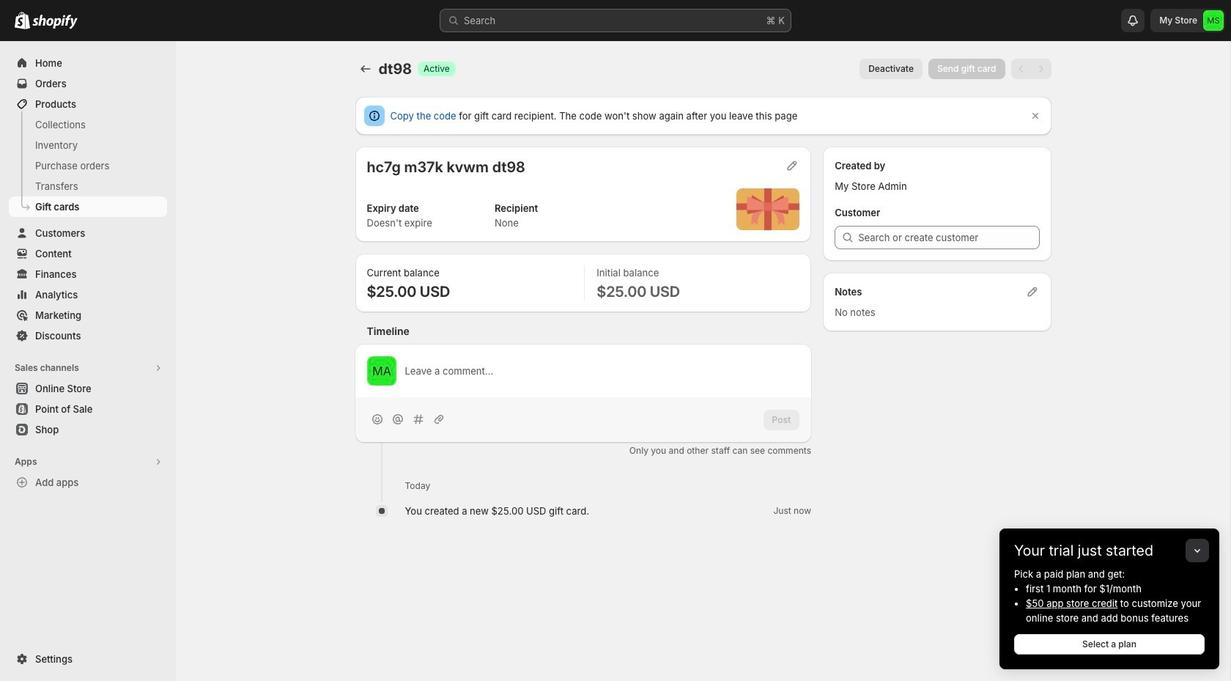 Task type: describe. For each thing, give the bounding box(es) containing it.
previous image
[[1014, 62, 1029, 76]]

Leave a comment... text field
[[405, 364, 800, 378]]

shopify image
[[32, 15, 78, 29]]

shopify image
[[15, 12, 30, 29]]

Search or create customer text field
[[859, 226, 1040, 249]]



Task type: locate. For each thing, give the bounding box(es) containing it.
avatar with initials m a image
[[367, 356, 396, 386]]

my store image
[[1204, 10, 1224, 31]]

next image
[[1034, 62, 1049, 76]]



Task type: vqa. For each thing, say whether or not it's contained in the screenshot.
Avatar With Initials M A on the bottom left of page
yes



